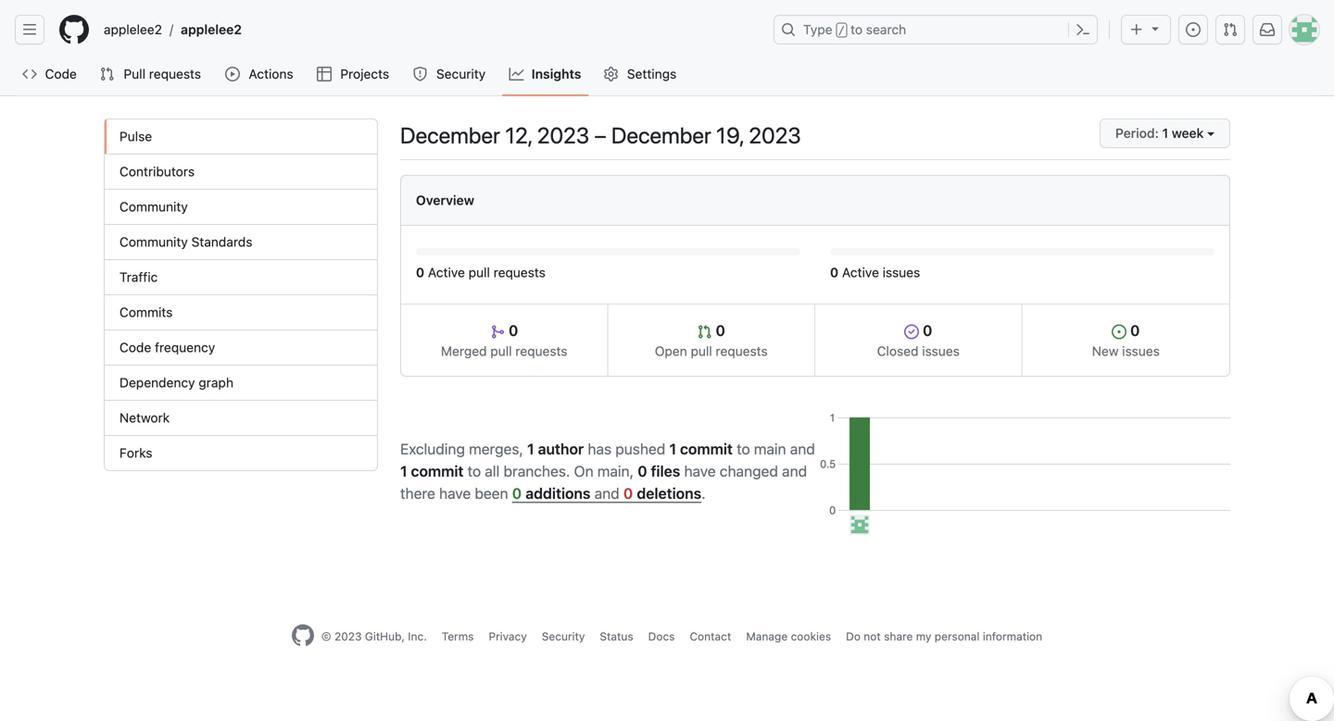 Task type: describe. For each thing, give the bounding box(es) containing it.
privacy link
[[489, 631, 527, 644]]

main,
[[598, 463, 634, 480]]

0 vertical spatial security link
[[405, 60, 495, 88]]

all
[[485, 463, 500, 480]]

notifications image
[[1260, 22, 1275, 37]]

inc.
[[408, 631, 427, 644]]

dependency graph link
[[105, 366, 377, 401]]

–
[[595, 122, 607, 148]]

issues for new
[[1122, 344, 1160, 359]]

code frequency link
[[105, 331, 377, 366]]

dependency graph
[[120, 375, 234, 391]]

insights link
[[502, 60, 589, 88]]

2 december from the left
[[611, 122, 711, 148]]

frequency
[[155, 340, 215, 355]]

type
[[803, 22, 833, 37]]

2 horizontal spatial to
[[851, 22, 863, 37]]

my
[[916, 631, 932, 644]]

and for have changed and there have been
[[782, 463, 807, 480]]

0 vertical spatial commit
[[680, 440, 733, 458]]

insights
[[532, 66, 581, 82]]

and inside excluding merges, 1 author has pushed 1 commit to main and 1 commit to all branches.   on main, 0 files
[[790, 440, 815, 458]]

command palette image
[[1076, 22, 1091, 37]]

©
[[321, 631, 331, 644]]

19,
[[716, 122, 744, 148]]

has
[[588, 440, 612, 458]]

graph
[[199, 375, 234, 391]]

code for code frequency
[[120, 340, 151, 355]]

open pull requests
[[655, 344, 768, 359]]

1 left week on the right top
[[1163, 126, 1169, 141]]

privacy
[[489, 631, 527, 644]]

open
[[655, 344, 687, 359]]

terms link
[[442, 631, 474, 644]]

manage cookies button
[[746, 629, 831, 645]]

do not share my personal information
[[846, 631, 1043, 644]]

dependency
[[120, 375, 195, 391]]

pushed
[[616, 440, 666, 458]]

traffic
[[120, 270, 158, 285]]

active for active pull requests
[[428, 265, 465, 280]]

manage cookies
[[746, 631, 831, 644]]

issue opened image
[[1186, 22, 1201, 37]]

community standards
[[120, 234, 253, 250]]

0 additions and 0 deletions .
[[512, 485, 706, 502]]

share
[[884, 631, 913, 644]]

docs link
[[648, 631, 675, 644]]

community standards link
[[105, 225, 377, 260]]

on
[[574, 463, 594, 480]]

git pull request image inside pull requests link
[[99, 67, 114, 82]]

commits link
[[105, 296, 377, 331]]

applelee2 / applelee2
[[104, 22, 242, 37]]

0 vertical spatial have
[[684, 463, 716, 480]]

period: 1 week
[[1116, 126, 1204, 141]]

github,
[[365, 631, 405, 644]]

actions
[[249, 66, 293, 82]]

type / to search
[[803, 22, 906, 37]]

terms
[[442, 631, 474, 644]]

0 active issues
[[830, 265, 920, 280]]

1 vertical spatial commit
[[411, 463, 464, 480]]

code image
[[22, 67, 37, 82]]

projects link
[[309, 60, 398, 88]]

excluding merges, 1 author has pushed 1 commit to main and 1 commit to all branches.   on main, 0 files
[[400, 440, 815, 480]]

issue closed image
[[905, 325, 919, 340]]

have changed and there have been
[[400, 463, 807, 502]]

manage
[[746, 631, 788, 644]]

december 12, 2023 – december 19, 2023
[[400, 122, 801, 148]]

community for community standards
[[120, 234, 188, 250]]

closed
[[877, 344, 919, 359]]

12,
[[505, 122, 532, 148]]

merged
[[441, 344, 487, 359]]

actions link
[[218, 60, 302, 88]]

requests up git merge icon
[[494, 265, 546, 280]]

requests right pull
[[149, 66, 201, 82]]

author
[[538, 440, 584, 458]]

been
[[475, 485, 508, 502]]

code frequency
[[120, 340, 215, 355]]

personal
[[935, 631, 980, 644]]

.
[[702, 485, 706, 502]]

files
[[651, 463, 680, 480]]

main
[[754, 440, 786, 458]]

2 vertical spatial to
[[468, 463, 481, 480]]

pull for merged
[[491, 344, 512, 359]]

1 vertical spatial security
[[542, 631, 585, 644]]

list containing applelee2 / applelee2
[[96, 15, 763, 44]]

gear image
[[604, 67, 618, 82]]

new
[[1092, 344, 1119, 359]]

1 horizontal spatial 2023
[[537, 122, 590, 148]]

period:
[[1116, 126, 1159, 141]]



Task type: vqa. For each thing, say whether or not it's contained in the screenshot.
bottom the "Type"
no



Task type: locate. For each thing, give the bounding box(es) containing it.
overview
[[416, 193, 474, 208]]

/ up the pull requests
[[170, 22, 173, 37]]

1 horizontal spatial issues
[[922, 344, 960, 359]]

0 horizontal spatial git pull request image
[[99, 67, 114, 82]]

have up .
[[684, 463, 716, 480]]

do
[[846, 631, 861, 644]]

1 active from the left
[[428, 265, 465, 280]]

1 vertical spatial git pull request image
[[99, 67, 114, 82]]

merged pull requests
[[441, 344, 568, 359]]

2 vertical spatial and
[[595, 485, 620, 502]]

1 horizontal spatial have
[[684, 463, 716, 480]]

2 applelee2 link from the left
[[173, 15, 249, 44]]

issues up the issue closed icon
[[883, 265, 920, 280]]

cookies
[[791, 631, 831, 644]]

requests right merged
[[516, 344, 568, 359]]

/
[[170, 22, 173, 37], [838, 24, 845, 37]]

forks link
[[105, 436, 377, 471]]

2023 right 19,
[[749, 122, 801, 148]]

1 horizontal spatial commit
[[680, 440, 733, 458]]

applelee2 up pull
[[104, 22, 162, 37]]

have left been
[[439, 485, 471, 502]]

0 horizontal spatial security link
[[405, 60, 495, 88]]

1 horizontal spatial active
[[842, 265, 879, 280]]

graph image
[[509, 67, 524, 82]]

standards
[[191, 234, 253, 250]]

git pull request image left notifications image
[[1223, 22, 1238, 37]]

0 horizontal spatial security
[[436, 66, 486, 82]]

contributors link
[[105, 155, 377, 190]]

and
[[790, 440, 815, 458], [782, 463, 807, 480], [595, 485, 620, 502]]

1 horizontal spatial git pull request image
[[1223, 22, 1238, 37]]

commit up .
[[680, 440, 733, 458]]

community up traffic
[[120, 234, 188, 250]]

information
[[983, 631, 1043, 644]]

1 up branches.
[[527, 440, 534, 458]]

list
[[96, 15, 763, 44]]

0 horizontal spatial /
[[170, 22, 173, 37]]

settings
[[627, 66, 677, 82]]

active for active issues
[[842, 265, 879, 280]]

plus image
[[1130, 22, 1144, 37]]

and inside have changed and there have been
[[782, 463, 807, 480]]

table image
[[317, 67, 332, 82]]

1 horizontal spatial applelee2
[[181, 22, 242, 37]]

git pull request image left pull
[[99, 67, 114, 82]]

pulse
[[120, 129, 152, 144]]

0 horizontal spatial to
[[468, 463, 481, 480]]

pull
[[469, 265, 490, 280], [491, 344, 512, 359], [691, 344, 712, 359]]

triangle down image
[[1148, 21, 1163, 36]]

applelee2 link up play icon
[[173, 15, 249, 44]]

2023 right ©
[[334, 631, 362, 644]]

projects
[[340, 66, 389, 82]]

0 horizontal spatial commit
[[411, 463, 464, 480]]

0 vertical spatial git pull request image
[[1223, 22, 1238, 37]]

there
[[400, 485, 435, 502]]

pull down git pull request icon
[[691, 344, 712, 359]]

issues for closed
[[922, 344, 960, 359]]

security left status
[[542, 631, 585, 644]]

community down contributors
[[120, 199, 188, 215]]

commit down excluding
[[411, 463, 464, 480]]

2 horizontal spatial pull
[[691, 344, 712, 359]]

applelee2 link up pull
[[96, 15, 170, 44]]

2023 left –
[[537, 122, 590, 148]]

0 horizontal spatial have
[[439, 485, 471, 502]]

code right code icon
[[45, 66, 77, 82]]

week
[[1172, 126, 1204, 141]]

security link left graph "icon"
[[405, 60, 495, 88]]

changed
[[720, 463, 778, 480]]

branches.
[[504, 463, 570, 480]]

pull requests
[[124, 66, 201, 82]]

network link
[[105, 401, 377, 436]]

0 horizontal spatial active
[[428, 265, 465, 280]]

not
[[864, 631, 881, 644]]

closed issues
[[877, 344, 960, 359]]

pull down git merge icon
[[491, 344, 512, 359]]

and right main
[[790, 440, 815, 458]]

additions
[[526, 485, 591, 502]]

contact link
[[690, 631, 731, 644]]

docs
[[648, 631, 675, 644]]

security link left status
[[542, 631, 585, 644]]

2 horizontal spatial 2023
[[749, 122, 801, 148]]

contributors
[[120, 164, 195, 179]]

0 horizontal spatial pull
[[469, 265, 490, 280]]

1 horizontal spatial /
[[838, 24, 845, 37]]

code
[[45, 66, 77, 82], [120, 340, 151, 355]]

0 horizontal spatial code
[[45, 66, 77, 82]]

1 horizontal spatial security link
[[542, 631, 585, 644]]

1 applelee2 link from the left
[[96, 15, 170, 44]]

network
[[120, 411, 170, 426]]

do not share my personal information button
[[846, 629, 1043, 645]]

git pull request image
[[697, 325, 712, 340]]

0 vertical spatial to
[[851, 22, 863, 37]]

requests right the open on the top
[[716, 344, 768, 359]]

issue opened image
[[1112, 325, 1127, 340]]

play image
[[225, 67, 240, 82]]

applelee2 link
[[96, 15, 170, 44], [173, 15, 249, 44]]

code for code
[[45, 66, 77, 82]]

community for community
[[120, 199, 188, 215]]

december right –
[[611, 122, 711, 148]]

homepage image
[[59, 15, 89, 44]]

1 community from the top
[[120, 199, 188, 215]]

pulse link
[[105, 120, 377, 155]]

forks
[[120, 446, 152, 461]]

security link
[[405, 60, 495, 88], [542, 631, 585, 644]]

0 inside excluding merges, 1 author has pushed 1 commit to main and 1 commit to all branches.   on main, 0 files
[[638, 463, 647, 480]]

active up closed
[[842, 265, 879, 280]]

0 vertical spatial security
[[436, 66, 486, 82]]

1 vertical spatial security link
[[542, 631, 585, 644]]

settings link
[[596, 60, 685, 88]]

/ right "type" at the top of page
[[838, 24, 845, 37]]

1 up files
[[670, 440, 677, 458]]

and down main,
[[595, 485, 620, 502]]

0 horizontal spatial issues
[[883, 265, 920, 280]]

1 horizontal spatial to
[[737, 440, 750, 458]]

2 community from the top
[[120, 234, 188, 250]]

1 applelee2 from the left
[[104, 22, 162, 37]]

community
[[120, 199, 188, 215], [120, 234, 188, 250]]

pull down the overview
[[469, 265, 490, 280]]

insights element
[[104, 119, 378, 472]]

0 vertical spatial and
[[790, 440, 815, 458]]

1 horizontal spatial code
[[120, 340, 151, 355]]

to left the all on the bottom left of the page
[[468, 463, 481, 480]]

status link
[[600, 631, 634, 644]]

/ for applelee2
[[170, 22, 173, 37]]

december
[[400, 122, 500, 148], [611, 122, 711, 148]]

1 horizontal spatial security
[[542, 631, 585, 644]]

issues
[[883, 265, 920, 280], [922, 344, 960, 359], [1122, 344, 1160, 359]]

new issues
[[1092, 344, 1160, 359]]

security right shield image
[[436, 66, 486, 82]]

commits
[[120, 305, 173, 320]]

1 vertical spatial to
[[737, 440, 750, 458]]

homepage image
[[292, 625, 314, 647]]

1 horizontal spatial pull
[[491, 344, 512, 359]]

1 december from the left
[[400, 122, 500, 148]]

issues down issue opened image at the right of page
[[1122, 344, 1160, 359]]

© 2023 github, inc.
[[321, 631, 427, 644]]

/ for type
[[838, 24, 845, 37]]

code link
[[15, 60, 85, 88]]

1 horizontal spatial december
[[611, 122, 711, 148]]

2 horizontal spatial issues
[[1122, 344, 1160, 359]]

git pull request image
[[1223, 22, 1238, 37], [99, 67, 114, 82]]

traffic link
[[105, 260, 377, 296]]

2 applelee2 from the left
[[181, 22, 242, 37]]

code down commits
[[120, 340, 151, 355]]

code inside insights element
[[120, 340, 151, 355]]

issues right closed
[[922, 344, 960, 359]]

status
[[600, 631, 634, 644]]

community link
[[105, 190, 377, 225]]

excluding
[[400, 440, 465, 458]]

pull
[[124, 66, 146, 82]]

0
[[416, 265, 425, 280], [830, 265, 839, 280], [505, 322, 518, 340], [712, 322, 725, 340], [919, 322, 933, 340], [1127, 322, 1140, 340], [638, 463, 647, 480], [512, 485, 522, 502], [624, 485, 633, 502]]

security
[[436, 66, 486, 82], [542, 631, 585, 644]]

0 horizontal spatial applelee2
[[104, 22, 162, 37]]

applelee2 up play icon
[[181, 22, 242, 37]]

active down the overview
[[428, 265, 465, 280]]

git merge image
[[490, 325, 505, 340]]

to up changed
[[737, 440, 750, 458]]

1
[[1163, 126, 1169, 141], [527, 440, 534, 458], [670, 440, 677, 458], [400, 463, 407, 480]]

/ inside type / to search
[[838, 24, 845, 37]]

0 active pull requests
[[416, 265, 546, 280]]

1 up there
[[400, 463, 407, 480]]

0 vertical spatial community
[[120, 199, 188, 215]]

deletions
[[637, 485, 702, 502]]

1 vertical spatial community
[[120, 234, 188, 250]]

0 horizontal spatial applelee2 link
[[96, 15, 170, 44]]

1 vertical spatial and
[[782, 463, 807, 480]]

to left search
[[851, 22, 863, 37]]

pull for open
[[691, 344, 712, 359]]

contact
[[690, 631, 731, 644]]

0 horizontal spatial 2023
[[334, 631, 362, 644]]

/ inside applelee2 / applelee2
[[170, 22, 173, 37]]

shield image
[[413, 67, 428, 82]]

and down main
[[782, 463, 807, 480]]

1 vertical spatial code
[[120, 340, 151, 355]]

0 vertical spatial code
[[45, 66, 77, 82]]

have
[[684, 463, 716, 480], [439, 485, 471, 502]]

pull requests link
[[92, 60, 210, 88]]

0 horizontal spatial december
[[400, 122, 500, 148]]

1 horizontal spatial applelee2 link
[[173, 15, 249, 44]]

and for 0 additions and 0 deletions .
[[595, 485, 620, 502]]

december up the overview
[[400, 122, 500, 148]]

1 vertical spatial have
[[439, 485, 471, 502]]

applelee2
[[104, 22, 162, 37], [181, 22, 242, 37]]

2 active from the left
[[842, 265, 879, 280]]

search
[[866, 22, 906, 37]]

to
[[851, 22, 863, 37], [737, 440, 750, 458], [468, 463, 481, 480]]

merges,
[[469, 440, 523, 458]]

commit
[[680, 440, 733, 458], [411, 463, 464, 480]]



